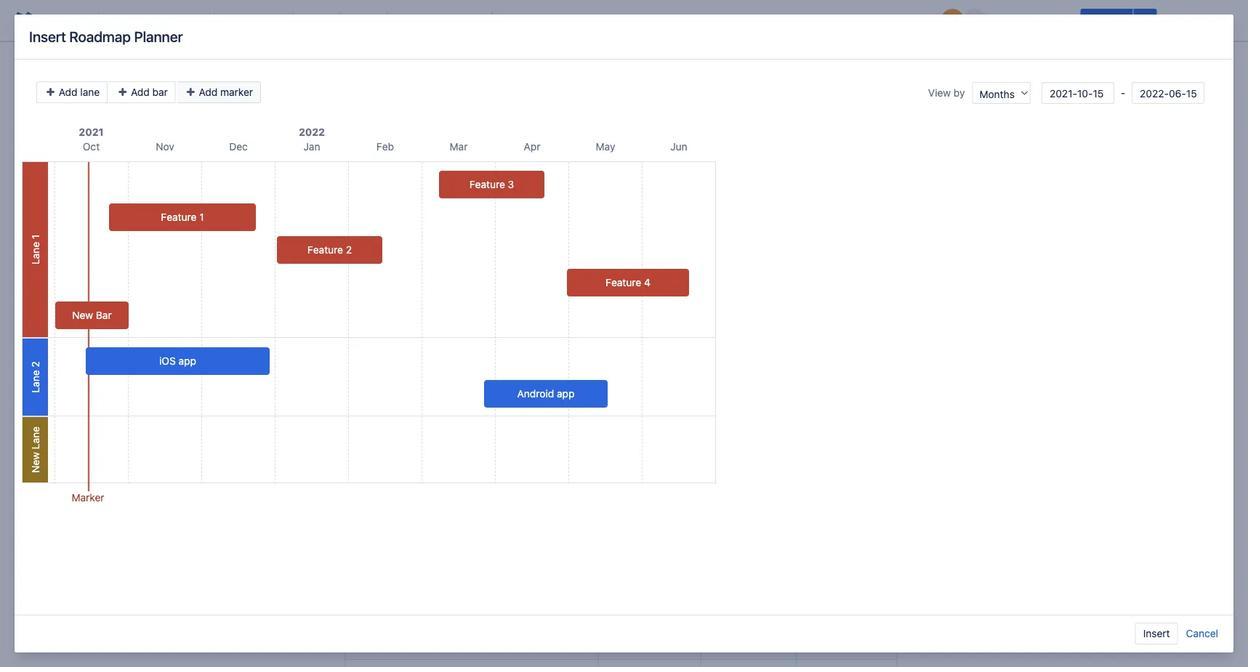 Task type: describe. For each thing, give the bounding box(es) containing it.
insert roadmap planner dialog
[[15, 15, 1234, 653]]

ios app
[[159, 355, 196, 367]]

yy-mm-dd text field
[[1042, 82, 1114, 104]]

add marker button
[[177, 81, 261, 103]]

marker
[[220, 86, 253, 98]]

android app
[[517, 388, 575, 400]]

lane 2
[[29, 362, 41, 393]]

add lane
[[56, 86, 100, 98]]

action item image
[[502, 12, 519, 29]]

jun
[[670, 141, 687, 153]]

cancel
[[1186, 628, 1218, 640]]

link image
[[525, 12, 542, 29]]

lane for ios
[[29, 370, 41, 393]]

redo ⌘⇧z image
[[73, 12, 90, 29]]

new for new lane
[[29, 452, 41, 473]]

insert button
[[1135, 623, 1178, 645]]

lane 1
[[29, 235, 41, 265]]

2 for lane 2
[[29, 362, 41, 368]]

italic ⌘i image
[[243, 12, 260, 29]]

indent tab image
[[466, 12, 483, 29]]

2022
[[299, 126, 325, 138]]

2022 jan
[[299, 126, 325, 153]]

feature for feature 2
[[307, 244, 343, 256]]

add for marker
[[199, 86, 218, 98]]

feature 3
[[469, 178, 514, 190]]

view by
[[928, 87, 965, 99]]

insert for insert
[[1143, 628, 1170, 640]]

add bar
[[128, 86, 168, 98]]

bar
[[152, 86, 168, 98]]

feb
[[376, 141, 394, 153]]

close
[[1169, 14, 1196, 26]]

feature for feature 1
[[161, 211, 197, 223]]

update
[[1089, 14, 1124, 26]]

jan
[[303, 141, 320, 153]]

bullet list ⌘⇧8 image
[[396, 12, 414, 29]]

new lane
[[29, 427, 41, 473]]

1 for feature 1
[[199, 211, 204, 223]]

4
[[644, 277, 650, 289]]

by
[[954, 87, 965, 99]]

outdent ⇧tab image
[[443, 12, 460, 29]]

feature for feature 4
[[606, 277, 641, 289]]

feature 4
[[606, 277, 650, 289]]

add image, video, or file image
[[548, 12, 566, 29]]

feature 2
[[307, 244, 352, 256]]



Task type: vqa. For each thing, say whether or not it's contained in the screenshot.
the Content "link"
no



Task type: locate. For each thing, give the bounding box(es) containing it.
app right 'android'
[[557, 388, 575, 400]]

feature 1
[[161, 211, 204, 223]]

numbered list ⌘⇧7 image
[[419, 12, 437, 29]]

saved
[[897, 14, 926, 26]]

insert left redo ⌘⇧z image
[[29, 28, 66, 45]]

2 horizontal spatial add
[[199, 86, 218, 98]]

insert left 'cancel' at the bottom right of the page
[[1143, 628, 1170, 640]]

1 horizontal spatial 2
[[346, 244, 352, 256]]

1 vertical spatial app
[[557, 388, 575, 400]]

confluence image
[[12, 9, 35, 32]]

bar
[[96, 309, 112, 321]]

3 lane from the top
[[29, 427, 41, 449]]

1
[[199, 211, 204, 223], [29, 235, 41, 239]]

cancel button
[[1185, 623, 1219, 645]]

apr
[[524, 141, 540, 153]]

add left the marker
[[199, 86, 218, 98]]

0 vertical spatial insert
[[29, 28, 66, 45]]

0 horizontal spatial 2
[[29, 362, 41, 368]]

lane for feature
[[29, 242, 41, 265]]

planner
[[134, 28, 183, 45]]

add inside add marker button
[[199, 86, 218, 98]]

2 add from the left
[[131, 86, 150, 98]]

oct
[[83, 141, 100, 153]]

app for ios app
[[178, 355, 196, 367]]

ios
[[159, 355, 176, 367]]

bold ⌘b image
[[220, 12, 237, 29]]

add left lane
[[59, 86, 77, 98]]

may
[[596, 141, 615, 153]]

yy-mm-dd text field
[[1132, 82, 1204, 104]]

1 horizontal spatial app
[[557, 388, 575, 400]]

confluence image
[[12, 9, 35, 32]]

1 vertical spatial lane
[[29, 370, 41, 393]]

2 for feature 2
[[346, 244, 352, 256]]

1 add from the left
[[59, 86, 77, 98]]

0 horizontal spatial 1
[[29, 235, 41, 239]]

new for new bar
[[72, 309, 93, 321]]

mar
[[450, 141, 468, 153]]

1 for lane 1
[[29, 235, 41, 239]]

table image
[[618, 12, 635, 29]]

1 lane from the top
[[29, 242, 41, 265]]

app
[[178, 355, 196, 367], [557, 388, 575, 400]]

add inside add bar button
[[131, 86, 150, 98]]

feature for feature 3
[[469, 178, 505, 190]]

app right the ios
[[178, 355, 196, 367]]

android
[[517, 388, 554, 400]]

nov
[[156, 141, 174, 153]]

add inside add lane button
[[59, 86, 77, 98]]

insert for insert roadmap planner
[[29, 28, 66, 45]]

0 vertical spatial 2
[[346, 244, 352, 256]]

0 vertical spatial lane
[[29, 242, 41, 265]]

adjust update settings image
[[1137, 12, 1154, 29]]

0 vertical spatial 1
[[199, 211, 204, 223]]

-
[[1118, 87, 1128, 99]]

undo ⌘z image
[[49, 12, 67, 29]]

update button
[[1080, 9, 1133, 32]]

marker
[[72, 491, 104, 503]]

insert roadmap planner
[[29, 28, 183, 45]]

lane
[[80, 86, 100, 98]]

insert inside button
[[1143, 628, 1170, 640]]

feature
[[469, 178, 505, 190], [161, 211, 197, 223], [307, 244, 343, 256], [606, 277, 641, 289]]

2 lane from the top
[[29, 370, 41, 393]]

insert
[[29, 28, 66, 45], [1143, 628, 1170, 640]]

3 add from the left
[[199, 86, 218, 98]]

0 vertical spatial new
[[72, 309, 93, 321]]

2021 oct
[[79, 126, 104, 153]]

add for bar
[[131, 86, 150, 98]]

add for lane
[[59, 86, 77, 98]]

0 horizontal spatial add
[[59, 86, 77, 98]]

add
[[59, 86, 77, 98], [131, 86, 150, 98], [199, 86, 218, 98]]

dec
[[229, 141, 248, 153]]

2
[[346, 244, 352, 256], [29, 362, 41, 368]]

new bar
[[72, 309, 112, 321]]

1 horizontal spatial new
[[72, 309, 93, 321]]

1 vertical spatial insert
[[1143, 628, 1170, 640]]

layouts image
[[641, 12, 659, 29]]

john smith image
[[941, 9, 964, 32]]

1 vertical spatial 1
[[29, 235, 41, 239]]

new
[[72, 309, 93, 321], [29, 452, 41, 473]]

0 horizontal spatial app
[[178, 355, 196, 367]]

view
[[928, 87, 951, 99]]

2 vertical spatial lane
[[29, 427, 41, 449]]

1 horizontal spatial 1
[[199, 211, 204, 223]]

0 horizontal spatial new
[[29, 452, 41, 473]]

add lane button
[[36, 81, 108, 103]]

1 vertical spatial 2
[[29, 362, 41, 368]]

mention image
[[571, 12, 589, 29]]

lane
[[29, 242, 41, 265], [29, 370, 41, 393], [29, 427, 41, 449]]

add marker
[[196, 86, 253, 98]]

2021
[[79, 126, 104, 138]]

0 vertical spatial app
[[178, 355, 196, 367]]

add left bar
[[131, 86, 150, 98]]

emoji image
[[595, 12, 612, 29]]

roadmap
[[69, 28, 131, 45]]

close button
[[1160, 9, 1204, 32]]

add bar button
[[109, 81, 176, 103]]

0 horizontal spatial insert
[[29, 28, 66, 45]]

3
[[508, 178, 514, 190]]

1 horizontal spatial insert
[[1143, 628, 1170, 640]]

app for android app
[[557, 388, 575, 400]]

edit image
[[552, 462, 570, 480]]

1 horizontal spatial add
[[131, 86, 150, 98]]

1 vertical spatial new
[[29, 452, 41, 473]]



